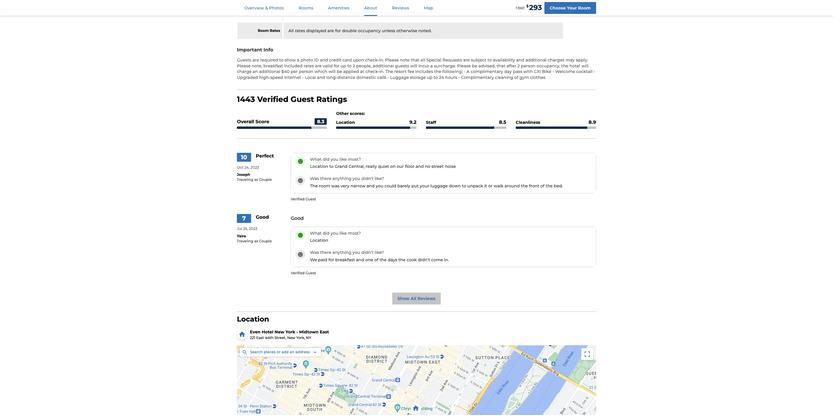 Task type: locate. For each thing, give the bounding box(es) containing it.
there inside the was there anything you didn't like? the room was very narrow and you could barely put your luggage down to unpack it or walk around the front of the bed.
[[320, 176, 332, 181]]

as inside yaira traveling as couple
[[254, 239, 258, 243]]

or right it
[[489, 183, 493, 189]]

rates left displayed
[[295, 28, 305, 33]]

of inside guests are required to show a photo id and credit card upon check-in. please note that all special requests are subject to availability and additional charges may apply. please note, breakfast included rates are valid for up to 2 people, additional guests will incur a surcharge. please be advised, that after 2 person occupancy, the hotel will charge an additional $40 per person which will be applied at check-in. the resort fee includes the following: - a complimentary day pass with citi bike - welcome cocktail - upgraded high-speed internet - local and long-distance domestic calls - luggage storage up to 24 hours - complimentary cleaning of gym clothes
[[515, 75, 519, 80]]

anything for very
[[333, 176, 352, 181]]

room right your
[[579, 5, 591, 10]]

0 horizontal spatial new
[[275, 329, 285, 335]]

includes
[[416, 69, 433, 74]]

0 vertical spatial most?
[[348, 157, 361, 162]]

ny
[[306, 335, 312, 340]]

1 horizontal spatial the
[[386, 69, 394, 74]]

0 horizontal spatial of
[[375, 257, 379, 262]]

0 horizontal spatial an
[[253, 69, 258, 74]]

to up applied
[[348, 63, 352, 69]]

didn't
[[362, 176, 374, 181], [362, 250, 374, 255], [418, 257, 430, 262]]

0 vertical spatial anything
[[333, 176, 352, 181]]

jul 25, 2023
[[237, 227, 258, 231]]

0 horizontal spatial person
[[299, 69, 314, 74]]

will up long-
[[329, 69, 336, 74]]

0 vertical spatial didn't
[[362, 176, 374, 181]]

8.5
[[499, 119, 507, 125]]

0 vertical spatial like
[[340, 157, 347, 162]]

one
[[366, 257, 374, 262]]

room left rates
[[258, 28, 269, 33]]

pets down pets allowed at the top left of the page
[[289, 11, 298, 16]]

check- up people,
[[365, 57, 379, 63]]

$ left 340
[[516, 6, 518, 9]]

be up distance
[[337, 69, 342, 74]]

new up street, at left
[[275, 329, 285, 335]]

to up advised,
[[488, 57, 492, 63]]

east right midtown
[[320, 329, 329, 335]]

2 there from the top
[[320, 250, 332, 255]]

hotel
[[262, 329, 274, 335]]

or
[[489, 183, 493, 189], [277, 350, 281, 354]]

verified
[[257, 95, 289, 104], [291, 197, 305, 201], [291, 271, 305, 275]]

didn't inside the was there anything you didn't like? the room was very narrow and you could barely put your luggage down to unpack it or walk around the front of the bed.
[[362, 176, 374, 181]]

rates down the photo on the top left
[[304, 63, 314, 69]]

1 vertical spatial a
[[431, 63, 433, 69]]

1 horizontal spatial additional
[[373, 63, 394, 69]]

tab list containing overview & photos
[[237, 0, 441, 16]]

noise
[[445, 164, 456, 169]]

show all reviews button
[[393, 293, 441, 305]]

1 horizontal spatial an
[[290, 350, 295, 354]]

1 vertical spatial an
[[290, 350, 295, 354]]

anything inside the was there anything you didn't like? the room was very narrow and you could barely put your luggage down to unpack it or walk around the front of the bed.
[[333, 176, 352, 181]]

0 vertical spatial reviews
[[392, 5, 410, 11]]

2 vertical spatial additional
[[259, 69, 281, 74]]

pets left 'allowed'
[[297, 2, 307, 7]]

as for 7
[[254, 239, 258, 243]]

pets allowed
[[297, 2, 325, 7]]

1 vertical spatial room
[[258, 28, 269, 33]]

1 horizontal spatial a
[[431, 63, 433, 69]]

2 horizontal spatial will
[[582, 63, 589, 69]]

please up the guests
[[385, 57, 399, 63]]

there for room
[[320, 176, 332, 181]]

reviews up all rates displayed are for double occupancy unless otherwise noted. row
[[392, 5, 410, 11]]

didn't right the cook
[[418, 257, 430, 262]]

0 vertical spatial in.
[[379, 57, 384, 63]]

all
[[289, 28, 294, 33], [411, 296, 417, 301]]

- right the calls
[[388, 75, 389, 80]]

please down guests
[[237, 63, 251, 69]]

additional
[[526, 57, 547, 63], [373, 63, 394, 69], [259, 69, 281, 74]]

of right one
[[375, 257, 379, 262]]

1 was from the top
[[310, 176, 319, 181]]

0 vertical spatial may
[[344, 11, 353, 16]]

what for what did you like most? location
[[310, 230, 322, 236]]

are right displayed
[[328, 28, 334, 33]]

be down 'subject'
[[472, 63, 478, 69]]

1 like? from the top
[[375, 176, 384, 181]]

good
[[256, 214, 269, 220], [291, 216, 304, 221]]

was inside the was there anything you didn't like? we paid for breakfast and one of the days the cook didn't come in.
[[310, 250, 319, 255]]

what up 'room'
[[310, 157, 322, 162]]

traveling down yaira
[[237, 239, 253, 243]]

2 up applied
[[353, 63, 355, 69]]

for left double
[[335, 28, 341, 33]]

apply. up hotel
[[576, 57, 589, 63]]

2 horizontal spatial additional
[[526, 57, 547, 63]]

person up local
[[299, 69, 314, 74]]

really
[[366, 164, 377, 169]]

2023 right "24,"
[[251, 165, 259, 170]]

1 vertical spatial east
[[256, 335, 264, 340]]

may inside guests are required to show a photo id and credit card upon check-in. please note that all special requests are subject to availability and additional charges may apply. please note, breakfast included rates are valid for up to 2 people, additional guests will incur a surcharge. please be advised, that after 2 person occupancy, the hotel will charge an additional $40 per person which will be applied at check-in. the resort fee includes the following: - a complimentary day pass with citi bike - welcome cocktail - upgraded high-speed internet - local and long-distance domestic calls - luggage storage up to 24 hours - complimentary cleaning of gym clothes
[[566, 57, 575, 63]]

1 vertical spatial check-
[[366, 69, 380, 74]]

as inside joseph traveling as couple
[[254, 177, 258, 182]]

2023 right 25,
[[249, 227, 258, 231]]

1 as from the top
[[254, 177, 258, 182]]

293
[[530, 3, 542, 12]]

choose your room
[[550, 5, 591, 10]]

new down york
[[287, 335, 296, 340]]

0 vertical spatial verified
[[257, 95, 289, 104]]

additional up citi
[[526, 57, 547, 63]]

did inside what did you like most? location to grand central, really quiet on our floor and no street noise
[[323, 157, 330, 162]]

1 vertical spatial couple
[[259, 239, 272, 243]]

1 vertical spatial did
[[323, 230, 330, 236]]

location
[[336, 120, 355, 125], [310, 164, 328, 169], [310, 238, 328, 243], [237, 315, 269, 323]]

1 verified guest from the top
[[291, 197, 316, 201]]

0 horizontal spatial reviews
[[392, 5, 410, 11]]

guests
[[395, 63, 409, 69]]

the up '24'
[[435, 69, 442, 74]]

1 vertical spatial like
[[340, 230, 347, 236]]

couple inside joseph traveling as couple
[[259, 177, 272, 182]]

will up cocktail
[[582, 63, 589, 69]]

anything down the what did you like most? location
[[333, 250, 352, 255]]

the left front
[[521, 183, 528, 189]]

2 horizontal spatial of
[[541, 183, 545, 189]]

1 horizontal spatial be
[[472, 63, 478, 69]]

1 vertical spatial as
[[254, 239, 258, 243]]

- up the york,
[[297, 329, 298, 335]]

you inside what did you like most? location to grand central, really quiet on our floor and no street noise
[[331, 157, 339, 162]]

tab list
[[237, 0, 441, 16]]

choose your room button
[[545, 2, 597, 14]]

put
[[412, 183, 419, 189]]

are down id
[[315, 63, 322, 69]]

like
[[340, 157, 347, 162], [340, 230, 347, 236]]

verified guest
[[291, 197, 316, 201], [291, 271, 316, 275]]

for
[[335, 28, 341, 33], [334, 63, 340, 69], [329, 257, 334, 262]]

anything for breakfast
[[333, 250, 352, 255]]

room
[[319, 183, 330, 189]]

0 vertical spatial breakfast
[[264, 63, 283, 69]]

couple for 7
[[259, 239, 272, 243]]

0 horizontal spatial 2
[[353, 63, 355, 69]]

to left show
[[279, 57, 284, 63]]

- inside even hotel new york - midtown east 221 east 44th street, new york, ny
[[297, 329, 298, 335]]

1 horizontal spatial good
[[291, 216, 304, 221]]

2 did from the top
[[323, 230, 330, 236]]

location inside the what did you like most? location
[[310, 238, 328, 243]]

8.9
[[589, 119, 597, 125]]

overview & photos button
[[237, 0, 291, 16]]

1 horizontal spatial or
[[489, 183, 493, 189]]

the up the calls
[[386, 69, 394, 74]]

row group
[[238, 0, 564, 39]]

even hotel new york - midtown east 221 east 44th street, new york, ny
[[250, 329, 329, 340]]

are inside row
[[328, 28, 334, 33]]

what inside the what did you like most? location
[[310, 230, 322, 236]]

0 vertical spatial new
[[275, 329, 285, 335]]

as down oct 24, 2023
[[254, 177, 258, 182]]

oct
[[237, 165, 244, 170]]

1 vertical spatial 2023
[[249, 227, 258, 231]]

for down credit
[[334, 63, 340, 69]]

breakfast right paid at the left of the page
[[336, 257, 355, 262]]

like inside the what did you like most? location
[[340, 230, 347, 236]]

1 vertical spatial breakfast
[[336, 257, 355, 262]]

1 vertical spatial person
[[299, 69, 314, 74]]

10
[[241, 154, 247, 161]]

0 vertical spatial east
[[320, 329, 329, 335]]

row
[[238, 0, 564, 22]]

2 verified guest from the top
[[291, 271, 316, 275]]

2 most? from the top
[[348, 230, 361, 236]]

1 vertical spatial apply.
[[576, 57, 589, 63]]

as for 10
[[254, 177, 258, 182]]

may down amenities
[[344, 11, 353, 16]]

2 like? from the top
[[375, 250, 384, 255]]

0 horizontal spatial that
[[411, 57, 420, 63]]

joseph
[[237, 173, 250, 177]]

2 was from the top
[[310, 250, 319, 255]]

apply. down about on the top of the page
[[354, 11, 366, 16]]

did up 'room'
[[323, 157, 330, 162]]

person up with
[[521, 63, 536, 69]]

1 vertical spatial all
[[411, 296, 417, 301]]

as down 'jul 25, 2023'
[[254, 239, 258, 243]]

storage
[[410, 75, 426, 80]]

location up 'room'
[[310, 164, 328, 169]]

of inside the was there anything you didn't like? the room was very narrow and you could barely put your luggage down to unpack it or walk around the front of the bed.
[[541, 183, 545, 189]]

1 vertical spatial was
[[310, 250, 319, 255]]

1 vertical spatial anything
[[333, 250, 352, 255]]

room inside all rates displayed are for double occupancy unless otherwise noted. row
[[258, 28, 269, 33]]

around
[[505, 183, 520, 189]]

$ 340 $ 293
[[516, 3, 542, 12]]

1 vertical spatial of
[[541, 183, 545, 189]]

what did you like most? location
[[310, 230, 361, 243]]

please up a
[[458, 63, 471, 69]]

check- up domestic
[[366, 69, 380, 74]]

what inside what did you like most? location to grand central, really quiet on our floor and no street noise
[[310, 157, 322, 162]]

pets
[[297, 2, 307, 7], [272, 7, 280, 11], [289, 11, 298, 16]]

most? inside what did you like most? location to grand central, really quiet on our floor and no street noise
[[348, 157, 361, 162]]

welcome
[[556, 69, 576, 74]]

2023 for 10
[[251, 165, 259, 170]]

1 horizontal spatial that
[[497, 63, 506, 69]]

&
[[265, 5, 268, 11]]

allowed.
[[307, 11, 324, 16]]

overall score
[[237, 119, 269, 124]]

you inside the was there anything you didn't like? we paid for breakfast and one of the days the cook didn't come in.
[[353, 250, 360, 255]]

2 what from the top
[[310, 230, 322, 236]]

1 most? from the top
[[348, 157, 361, 162]]

340
[[518, 6, 525, 10]]

of inside the was there anything you didn't like? we paid for breakfast and one of the days the cook didn't come in.
[[375, 257, 379, 262]]

a down special
[[431, 63, 433, 69]]

guests are required to show a photo id and credit card upon check-in. please note that all special requests are subject to availability and additional charges may apply. please note, breakfast included rates are valid for up to 2 people, additional guests will incur a surcharge. please be advised, that after 2 person occupancy, the hotel will charge an additional $40 per person which will be applied at check-in. the resort fee includes the following: - a complimentary day pass with citi bike - welcome cocktail - upgraded high-speed internet - local and long-distance domestic calls - luggage storage up to 24 hours - complimentary cleaning of gym clothes
[[237, 57, 596, 80]]

for right paid at the left of the page
[[329, 257, 334, 262]]

hotel
[[570, 63, 581, 69]]

0 vertical spatial traveling
[[237, 177, 253, 182]]

couple
[[259, 177, 272, 182], [259, 239, 272, 243]]

did up paid at the left of the page
[[323, 230, 330, 236]]

like? for you
[[375, 176, 384, 181]]

1 horizontal spatial of
[[515, 75, 519, 80]]

1 horizontal spatial 2
[[518, 63, 520, 69]]

york,
[[297, 335, 305, 340]]

didn't up one
[[362, 250, 374, 255]]

pets for pets allowed
[[297, 2, 307, 7]]

jul
[[237, 227, 242, 231]]

1 like from the top
[[340, 157, 347, 162]]

1 horizontal spatial up
[[427, 75, 433, 80]]

cook
[[407, 257, 417, 262]]

of down pass
[[515, 75, 519, 80]]

2 like from the top
[[340, 230, 347, 236]]

1 anything from the top
[[333, 176, 352, 181]]

there up paid at the left of the page
[[320, 250, 332, 255]]

like inside what did you like most? location to grand central, really quiet on our floor and no street noise
[[340, 157, 347, 162]]

additional up the calls
[[373, 63, 394, 69]]

row containing pets allowed
[[238, 0, 564, 22]]

1 vertical spatial traveling
[[237, 239, 253, 243]]

- right bike
[[553, 69, 554, 74]]

yaira traveling as couple
[[237, 234, 272, 243]]

0 horizontal spatial may
[[344, 11, 353, 16]]

0 vertical spatial couple
[[259, 177, 272, 182]]

was up we
[[310, 250, 319, 255]]

1 vertical spatial new
[[287, 335, 296, 340]]

couple inside yaira traveling as couple
[[259, 239, 272, 243]]

$ right 340
[[527, 4, 529, 8]]

all rates displayed are for double occupancy unless otherwise noted. row
[[238, 22, 564, 39]]

0 vertical spatial room
[[579, 5, 591, 10]]

may inside 'row'
[[344, 11, 353, 16]]

may up hotel
[[566, 57, 575, 63]]

there up 'room'
[[320, 176, 332, 181]]

0 vertical spatial person
[[521, 63, 536, 69]]

up down card
[[341, 63, 346, 69]]

was there anything you didn't like? the room was very narrow and you could barely put your luggage down to unpack it or walk around the front of the bed.
[[310, 176, 563, 189]]

a up the included
[[297, 57, 300, 63]]

apply.
[[354, 11, 366, 16], [576, 57, 589, 63]]

0 vertical spatial like?
[[375, 176, 384, 181]]

to left grand at the left of the page
[[330, 164, 334, 169]]

availability
[[493, 57, 516, 63]]

0 vertical spatial for
[[335, 28, 341, 33]]

and inside the was there anything you didn't like? the room was very narrow and you could barely put your luggage down to unpack it or walk around the front of the bed.
[[367, 183, 375, 189]]

0 vertical spatial of
[[515, 75, 519, 80]]

and left the no at the right of the page
[[416, 164, 424, 169]]

the up welcome
[[562, 63, 569, 69]]

0 horizontal spatial apply.
[[354, 11, 366, 16]]

was for was there anything you didn't like? we paid for breakfast and one of the days the cook didn't come in.
[[310, 250, 319, 255]]

2 as from the top
[[254, 239, 258, 243]]

1 vertical spatial there
[[320, 250, 332, 255]]

photo
[[301, 57, 313, 63]]

an right add
[[290, 350, 295, 354]]

2023 for 7
[[249, 227, 258, 231]]

all right rates
[[289, 28, 294, 33]]

0 vertical spatial did
[[323, 157, 330, 162]]

0 vertical spatial 2023
[[251, 165, 259, 170]]

0 vertical spatial additional
[[526, 57, 547, 63]]

breakfast inside guests are required to show a photo id and credit card upon check-in. please note that all special requests are subject to availability and additional charges may apply. please note, breakfast included rates are valid for up to 2 people, additional guests will incur a surcharge. please be advised, that after 2 person occupancy, the hotel will charge an additional $40 per person which will be applied at check-in. the resort fee includes the following: - a complimentary day pass with citi bike - welcome cocktail - upgraded high-speed internet - local and long-distance domestic calls - luggage storage up to 24 hours - complimentary cleaning of gym clothes
[[264, 63, 283, 69]]

the
[[562, 63, 569, 69], [435, 69, 442, 74], [521, 183, 528, 189], [546, 183, 553, 189], [380, 257, 387, 262], [399, 257, 406, 262]]

was inside the was there anything you didn't like? the room was very narrow and you could barely put your luggage down to unpack it or walk around the front of the bed.
[[310, 176, 319, 181]]

pets right & in the left of the page
[[272, 7, 280, 11]]

of right front
[[541, 183, 545, 189]]

york
[[286, 329, 295, 335]]

show all reviews
[[398, 296, 436, 301]]

like for very
[[340, 157, 347, 162]]

paid
[[318, 257, 328, 262]]

2 up pass
[[518, 63, 520, 69]]

like? for of
[[375, 250, 384, 255]]

2 vertical spatial in.
[[444, 257, 449, 262]]

midtown
[[299, 329, 319, 335]]

1 traveling from the top
[[237, 177, 253, 182]]

anything up the very
[[333, 176, 352, 181]]

fee
[[408, 69, 415, 74]]

1 horizontal spatial $
[[527, 4, 529, 8]]

all right show
[[411, 296, 417, 301]]

and left one
[[356, 257, 364, 262]]

did inside the what did you like most? location
[[323, 230, 330, 236]]

1 horizontal spatial breakfast
[[336, 257, 355, 262]]

1 there from the top
[[320, 176, 332, 181]]

didn't up narrow
[[362, 176, 374, 181]]

noted.
[[419, 28, 432, 33]]

traveling inside yaira traveling as couple
[[237, 239, 253, 243]]

1 horizontal spatial all
[[411, 296, 417, 301]]

there inside the was there anything you didn't like? we paid for breakfast and one of the days the cook didn't come in.
[[320, 250, 332, 255]]

0 vertical spatial up
[[341, 63, 346, 69]]

unpack
[[468, 183, 484, 189]]

the left 'room'
[[310, 183, 318, 189]]

that down availability
[[497, 63, 506, 69]]

1 couple from the top
[[259, 177, 272, 182]]

quiet
[[378, 164, 389, 169]]

2 traveling from the top
[[237, 239, 253, 243]]

2 anything from the top
[[333, 250, 352, 255]]

no
[[425, 164, 431, 169]]

breakfast down required
[[264, 63, 283, 69]]

1 horizontal spatial room
[[579, 5, 591, 10]]

1 did from the top
[[323, 157, 330, 162]]

like? inside the was there anything you didn't like? the room was very narrow and you could barely put your luggage down to unpack it or walk around the front of the bed.
[[375, 176, 384, 181]]

$40
[[282, 69, 290, 74]]

2 vertical spatial of
[[375, 257, 379, 262]]

be
[[472, 63, 478, 69], [337, 69, 342, 74]]

and right narrow
[[367, 183, 375, 189]]

0 vertical spatial verified guest
[[291, 197, 316, 201]]

location up paid at the left of the page
[[310, 238, 328, 243]]

traveling down joseph
[[237, 177, 253, 182]]

2 couple from the top
[[259, 239, 272, 243]]

east right "221"
[[256, 335, 264, 340]]

1 vertical spatial or
[[277, 350, 281, 354]]

1 vertical spatial verified guest
[[291, 271, 316, 275]]

did for location to grand central, really quiet on our floor and no street noise
[[323, 157, 330, 162]]

breakfast inside the was there anything you didn't like? we paid for breakfast and one of the days the cook didn't come in.
[[336, 257, 355, 262]]

ratings
[[317, 95, 347, 104]]

1 vertical spatial for
[[334, 63, 340, 69]]

1 vertical spatial what
[[310, 230, 322, 236]]

like? inside the was there anything you didn't like? we paid for breakfast and one of the days the cook didn't come in.
[[375, 250, 384, 255]]

0 vertical spatial the
[[386, 69, 394, 74]]

1 vertical spatial that
[[497, 63, 506, 69]]

1 vertical spatial guest
[[306, 197, 316, 201]]

what did you like most? location to grand central, really quiet on our floor and no street noise
[[310, 157, 456, 169]]

up down includes
[[427, 75, 433, 80]]

rooms button
[[292, 0, 321, 16]]

most? for and
[[348, 230, 361, 236]]

1 horizontal spatial east
[[320, 329, 329, 335]]

street,
[[275, 335, 286, 340]]

reviews
[[392, 5, 410, 11], [418, 296, 436, 301]]

like?
[[375, 176, 384, 181], [375, 250, 384, 255]]

traveling for 7
[[237, 239, 253, 243]]

0 vertical spatial was
[[310, 176, 319, 181]]

anything inside the was there anything you didn't like? we paid for breakfast and one of the days the cook didn't come in.
[[333, 250, 352, 255]]

what
[[310, 157, 322, 162], [310, 230, 322, 236]]

was up 'room'
[[310, 176, 319, 181]]

and
[[320, 57, 328, 63], [517, 57, 525, 63], [317, 75, 325, 80], [416, 164, 424, 169], [367, 183, 375, 189], [356, 257, 364, 262]]

what up we
[[310, 230, 322, 236]]

Search places or add an address checkbox
[[239, 348, 324, 359], [239, 348, 322, 357]]

map button
[[417, 0, 441, 16]]

traveling inside joseph traveling as couple
[[237, 177, 253, 182]]

or left add
[[277, 350, 281, 354]]

most?
[[348, 157, 361, 162], [348, 230, 361, 236]]

cleanliness
[[516, 120, 541, 125]]

most? inside the what did you like most? location
[[348, 230, 361, 236]]

cocktail
[[577, 69, 593, 74]]

note
[[400, 57, 410, 63]]

0 vertical spatial an
[[253, 69, 258, 74]]

1 what from the top
[[310, 157, 322, 162]]



Task type: describe. For each thing, give the bounding box(es) containing it.
gym
[[520, 75, 529, 80]]

surcharge.
[[434, 63, 456, 69]]

subject
[[471, 57, 487, 63]]

44th
[[265, 335, 274, 340]]

upgraded
[[237, 75, 258, 80]]

9.2
[[410, 119, 417, 125]]

perfect
[[256, 153, 274, 159]]

which
[[315, 69, 328, 74]]

about button
[[357, 0, 385, 16]]

joseph traveling as couple
[[237, 173, 272, 182]]

pets for pets are allowed. charges may apply.
[[289, 11, 298, 16]]

0 horizontal spatial will
[[329, 69, 336, 74]]

days
[[388, 257, 398, 262]]

street
[[432, 164, 444, 169]]

1 vertical spatial additional
[[373, 63, 394, 69]]

internet
[[284, 75, 301, 80]]

rates inside guests are required to show a photo id and credit card upon check-in. please note that all special requests are subject to availability and additional charges may apply. please note, breakfast included rates are valid for up to 2 people, additional guests will incur a surcharge. please be advised, that after 2 person occupancy, the hotel will charge an additional $40 per person which will be applied at check-in. the resort fee includes the following: - a complimentary day pass with citi bike - welcome cocktail - upgraded high-speed internet - local and long-distance domestic calls - luggage storage up to 24 hours - complimentary cleaning of gym clothes
[[304, 63, 314, 69]]

scores:
[[350, 111, 365, 116]]

day
[[505, 69, 512, 74]]

the right days
[[399, 257, 406, 262]]

apply. inside 'row'
[[354, 11, 366, 16]]

there for paid
[[320, 250, 332, 255]]

and inside the was there anything you didn't like? we paid for breakfast and one of the days the cook didn't come in.
[[356, 257, 364, 262]]

all inside show all reviews button
[[411, 296, 417, 301]]

included
[[284, 63, 303, 69]]

id
[[314, 57, 319, 63]]

for inside the was there anything you didn't like? we paid for breakfast and one of the days the cook didn't come in.
[[329, 257, 334, 262]]

1 2 from the left
[[353, 63, 355, 69]]

like for breakfast
[[340, 230, 347, 236]]

are up a
[[464, 57, 470, 63]]

occupancy,
[[537, 63, 561, 69]]

otherwise
[[397, 28, 418, 33]]

1 horizontal spatial person
[[521, 63, 536, 69]]

could
[[385, 183, 397, 189]]

applied
[[343, 69, 359, 74]]

didn't for one
[[362, 250, 374, 255]]

are up 'note,' on the top of the page
[[253, 57, 259, 63]]

an inside guests are required to show a photo id and credit card upon check-in. please note that all special requests are subject to availability and additional charges may apply. please note, breakfast included rates are valid for up to 2 people, additional guests will incur a surcharge. please be advised, that after 2 person occupancy, the hotel will charge an additional $40 per person which will be applied at check-in. the resort fee includes the following: - a complimentary day pass with citi bike - welcome cocktail - upgraded high-speed internet - local and long-distance domestic calls - luggage storage up to 24 hours - complimentary cleaning of gym clothes
[[253, 69, 258, 74]]

the left bed.
[[546, 183, 553, 189]]

and inside what did you like most? location to grand central, really quiet on our floor and no street noise
[[416, 164, 424, 169]]

2 horizontal spatial please
[[458, 63, 471, 69]]

what for what did you like most? location to grand central, really quiet on our floor and no street noise
[[310, 157, 322, 162]]

to left '24'
[[434, 75, 438, 80]]

didn't for and
[[362, 176, 374, 181]]

8.3
[[317, 119, 325, 125]]

important
[[237, 47, 262, 53]]

0 horizontal spatial good
[[256, 214, 269, 220]]

rates
[[270, 28, 280, 33]]

your
[[420, 183, 430, 189]]

in. inside the was there anything you didn't like? we paid for breakfast and one of the days the cook didn't come in.
[[444, 257, 449, 262]]

after
[[507, 63, 517, 69]]

7
[[242, 215, 246, 222]]

it
[[485, 183, 488, 189]]

cleaning
[[495, 75, 514, 80]]

the inside the was there anything you didn't like? the room was very narrow and you could barely put your luggage down to unpack it or walk around the front of the bed.
[[310, 183, 318, 189]]

other scores:
[[336, 111, 365, 116]]

- right cocktail
[[594, 69, 596, 74]]

required
[[260, 57, 278, 63]]

1 horizontal spatial will
[[410, 63, 418, 69]]

the left days
[[380, 257, 387, 262]]

yaira
[[237, 234, 246, 238]]

floor
[[405, 164, 415, 169]]

incur
[[419, 63, 430, 69]]

grand
[[335, 164, 348, 169]]

citi
[[534, 69, 541, 74]]

very
[[341, 183, 350, 189]]

1 vertical spatial be
[[337, 69, 342, 74]]

did for location
[[323, 230, 330, 236]]

1 vertical spatial verified
[[291, 197, 305, 201]]

- right hours
[[459, 75, 460, 80]]

clothes
[[531, 75, 546, 80]]

are down "rooms"
[[299, 11, 306, 16]]

- left a
[[464, 69, 466, 74]]

people,
[[356, 63, 372, 69]]

most? for narrow
[[348, 157, 361, 162]]

0 horizontal spatial a
[[297, 57, 300, 63]]

0 horizontal spatial please
[[237, 63, 251, 69]]

advised,
[[479, 63, 496, 69]]

0 vertical spatial guest
[[291, 95, 314, 104]]

upon
[[353, 57, 364, 63]]

room rates
[[258, 28, 280, 33]]

complimentary
[[461, 75, 494, 80]]

the inside guests are required to show a photo id and credit card upon check-in. please note that all special requests are subject to availability and additional charges may apply. please note, breakfast included rates are valid for up to 2 people, additional guests will incur a surcharge. please be advised, that after 2 person occupancy, the hotel will charge an additional $40 per person which will be applied at check-in. the resort fee includes the following: - a complimentary day pass with citi bike - welcome cocktail - upgraded high-speed internet - local and long-distance domestic calls - luggage storage up to 24 hours - complimentary cleaning of gym clothes
[[386, 69, 394, 74]]

down
[[449, 183, 461, 189]]

0 vertical spatial be
[[472, 63, 478, 69]]

pets are allowed. charges may apply.
[[289, 11, 366, 16]]

1 vertical spatial in.
[[380, 69, 385, 74]]

card
[[343, 57, 352, 63]]

rates inside row
[[295, 28, 305, 33]]

1 horizontal spatial new
[[287, 335, 296, 340]]

1 horizontal spatial reviews
[[418, 296, 436, 301]]

to inside what did you like most? location to grand central, really quiet on our floor and no street noise
[[330, 164, 334, 169]]

for inside guests are required to show a photo id and credit card upon check-in. please note that all special requests are subject to availability and additional charges may apply. please note, breakfast included rates are valid for up to 2 people, additional guests will incur a surcharge. please be advised, that after 2 person occupancy, the hotel will charge an additional $40 per person which will be applied at check-in. the resort fee includes the following: - a complimentary day pass with citi bike - welcome cocktail - upgraded high-speed internet - local and long-distance domestic calls - luggage storage up to 24 hours - complimentary cleaning of gym clothes
[[334, 63, 340, 69]]

traveling for 10
[[237, 177, 253, 182]]

resort
[[395, 69, 407, 74]]

places
[[264, 350, 276, 354]]

come
[[432, 257, 443, 262]]

0 horizontal spatial $
[[516, 6, 518, 9]]

speed
[[271, 75, 283, 80]]

add
[[282, 350, 289, 354]]

amenities button
[[321, 0, 357, 16]]

was for was there anything you didn't like? the room was very narrow and you could barely put your luggage down to unpack it or walk around the front of the bed.
[[310, 176, 319, 181]]

0 vertical spatial check-
[[365, 57, 379, 63]]

2 2 from the left
[[518, 63, 520, 69]]

with
[[524, 69, 533, 74]]

we
[[310, 257, 317, 262]]

your
[[567, 5, 577, 10]]

location inside what did you like most? location to grand central, really quiet on our floor and no street noise
[[310, 164, 328, 169]]

0 vertical spatial that
[[411, 57, 420, 63]]

location up even
[[237, 315, 269, 323]]

requests
[[443, 57, 462, 63]]

was
[[332, 183, 340, 189]]

2 vertical spatial didn't
[[418, 257, 430, 262]]

2 vertical spatial guest
[[306, 271, 316, 275]]

0 horizontal spatial up
[[341, 63, 346, 69]]

unless
[[382, 28, 396, 33]]

occupancy
[[358, 28, 381, 33]]

couple for 10
[[259, 177, 272, 182]]

on
[[391, 164, 396, 169]]

0 horizontal spatial or
[[277, 350, 281, 354]]

important info
[[237, 47, 273, 53]]

barely
[[398, 183, 411, 189]]

rooms
[[299, 5, 314, 11]]

and up the after
[[517, 57, 525, 63]]

reviews button
[[385, 0, 417, 16]]

you inside the what did you like most? location
[[331, 230, 339, 236]]

or inside the was there anything you didn't like? the room was very narrow and you could barely put your luggage down to unpack it or walk around the front of the bed.
[[489, 183, 493, 189]]

complimentary
[[471, 69, 504, 74]]

all inside all rates displayed are for double occupancy unless otherwise noted. row
[[289, 28, 294, 33]]

2 vertical spatial verified
[[291, 271, 305, 275]]

per
[[291, 69, 298, 74]]

search
[[250, 350, 263, 354]]

long-
[[327, 75, 338, 80]]

hours
[[446, 75, 458, 80]]

score
[[256, 119, 269, 124]]

map
[[424, 5, 434, 11]]

central,
[[349, 164, 365, 169]]

1 vertical spatial up
[[427, 75, 433, 80]]

for inside all rates displayed are for double occupancy unless otherwise noted. row
[[335, 28, 341, 33]]

at
[[360, 69, 365, 74]]

domestic
[[357, 75, 376, 80]]

row group containing pets allowed
[[238, 0, 564, 39]]

to inside the was there anything you didn't like? the room was very narrow and you could barely put your luggage down to unpack it or walk around the front of the bed.
[[462, 183, 467, 189]]

was there anything you didn't like? we paid for breakfast and one of the days the cook didn't come in.
[[310, 250, 449, 262]]

bed.
[[554, 183, 563, 189]]

a
[[467, 69, 470, 74]]

1 horizontal spatial please
[[385, 57, 399, 63]]

and up valid
[[320, 57, 328, 63]]

map region
[[202, 301, 656, 415]]

and down which
[[317, 75, 325, 80]]

- left local
[[302, 75, 304, 80]]

apply. inside guests are required to show a photo id and credit card upon check-in. please note that all special requests are subject to availability and additional charges may apply. please note, breakfast included rates are valid for up to 2 people, additional guests will incur a surcharge. please be advised, that after 2 person occupancy, the hotel will charge an additional $40 per person which will be applied at check-in. the resort fee includes the following: - a complimentary day pass with citi bike - welcome cocktail - upgraded high-speed internet - local and long-distance domestic calls - luggage storage up to 24 hours - complimentary cleaning of gym clothes
[[576, 57, 589, 63]]

location down other
[[336, 120, 355, 125]]

room inside choose your room button
[[579, 5, 591, 10]]

0 horizontal spatial east
[[256, 335, 264, 340]]

pets for pets
[[272, 7, 280, 11]]

0 horizontal spatial additional
[[259, 69, 281, 74]]



Task type: vqa. For each thing, say whether or not it's contained in the screenshot.
good
yes



